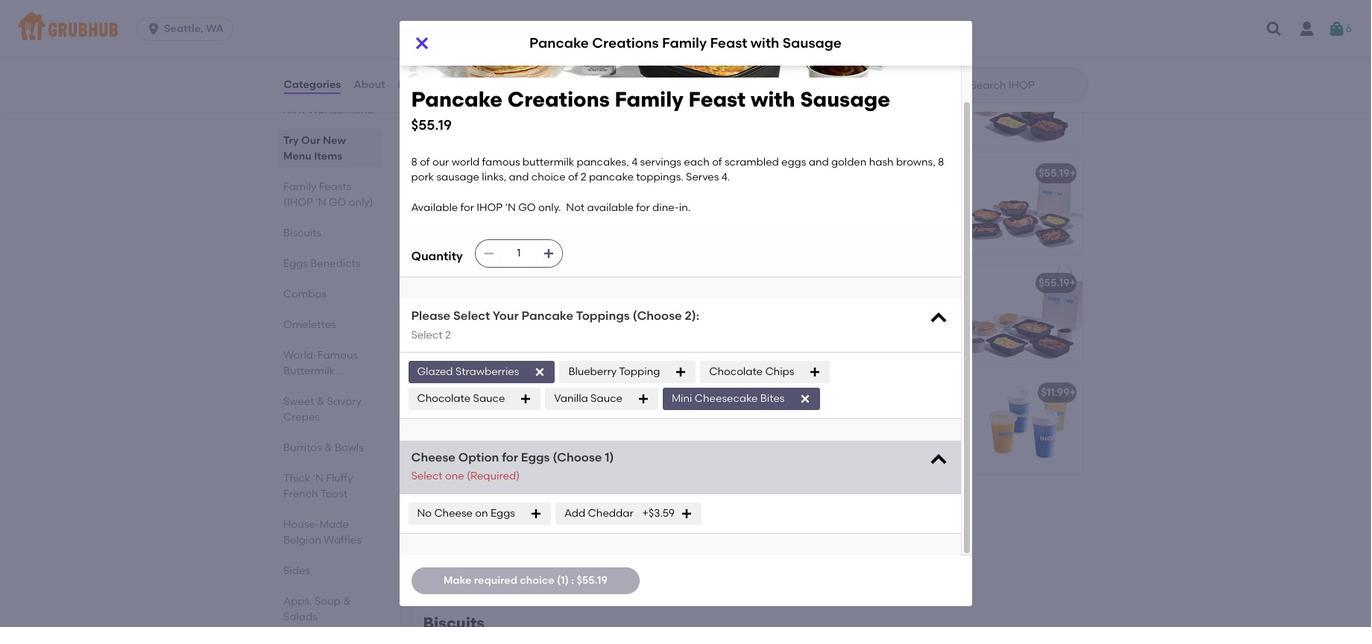 Task type: vqa. For each thing, say whether or not it's contained in the screenshot.
Best
no



Task type: describe. For each thing, give the bounding box(es) containing it.
glazed strawberries
[[417, 365, 519, 378]]

(required)
[[467, 470, 520, 483]]

glazed
[[417, 365, 453, 378]]

and inside 16 pieces of buttermilk crispy chicken breast strips, served with a side salad, a basket of french fries, and creamy sharp cheddar mac & cheese.  serves 4.
[[590, 109, 611, 121]]

burritos
[[283, 442, 322, 454]]

reviews button
[[397, 58, 440, 112]]

belgian
[[283, 534, 321, 547]]

family feasts (ihop 'n go only)
[[283, 180, 373, 209]]

1)
[[605, 450, 614, 465]]

waffles inside the house-made belgian waffles
[[324, 534, 361, 547]]

breakfast for breakfast beverage bundle
[[769, 386, 819, 399]]

lemonade
[[500, 547, 555, 560]]

eggs for cheese
[[521, 450, 550, 465]]

'n left 'go'
[[504, 17, 513, 28]]

pancake creations family feast with bacon
[[435, 276, 660, 289]]

mac
[[557, 124, 580, 136]]

'n inside family feasts (ihop 'n go only)
[[315, 196, 326, 209]]

go inside 8 of our world famous buttermilk pancakes, 4 servings each of scrambled eggs and golden hash browns, 8 pork sausage links, and choice of 2 pancake toppings. serves 4. available for ihop 'n go only.  not available for dine-in.
[[518, 201, 536, 214]]

breakfast beverage bundle image
[[971, 376, 1083, 473]]

(choose inside cheese option for eggs (choose 1) select one (required)
[[553, 450, 602, 465]]

for inside cheese option for eggs (choose 1) select one (required)
[[502, 450, 518, 465]]

1 vertical spatial a
[[468, 109, 475, 121]]

2 8 from the left
[[938, 156, 945, 168]]

categories button
[[283, 58, 342, 112]]

available inside choice of 4 refreshing 30oz. beverages.  choose from fountain drink sodas, lemonade or iced tea. available for ihop 'n go only. not available for dine-in.
[[435, 577, 482, 590]]

mini
[[672, 392, 692, 405]]

2 vertical spatial sausage
[[961, 276, 1006, 289]]

eggs
[[782, 156, 806, 168]]

6
[[1346, 22, 1352, 35]]

sauce for vanilla sauce
[[591, 392, 623, 405]]

0 vertical spatial available
[[570, 17, 610, 28]]

& inside 16 pieces of buttermilk crispy chicken breast strips, served with a side salad, a basket of french fries, and creamy sharp cheddar mac & cheese.  serves 4.
[[583, 124, 590, 136]]

on
[[475, 507, 488, 520]]

cheesecake
[[695, 392, 758, 405]]

from
[[535, 532, 559, 545]]

seattle,
[[164, 22, 204, 35]]

0 horizontal spatial and
[[509, 171, 529, 184]]

svg image inside '6' button
[[1328, 20, 1346, 38]]

seattle, wa
[[164, 22, 224, 35]]

eggs for no
[[491, 507, 515, 520]]

steakburgers & chicken sandwiches family feast
[[435, 386, 691, 399]]

pancake inside please select your pancake toppings (choose 2): select 2
[[522, 309, 574, 323]]

eggs benedicts
[[283, 257, 360, 270]]

crispy
[[516, 57, 549, 70]]

8 of our world famous buttermilk pancakes, 4 servings each of scrambled eggs and golden hash browns, 8 pork sausage links, and choice of 2 pancake toppings. serves 4. available for ihop 'n go only.  not available for dine-in.
[[411, 156, 947, 214]]

0 vertical spatial toast
[[1055, 167, 1083, 180]]

toppings
[[576, 309, 630, 323]]

0 vertical spatial menu
[[346, 104, 374, 116]]

thick inside thick 'n fluffy french toast
[[283, 472, 310, 485]]

30oz.
[[548, 517, 574, 530]]

new buttermilk crispy chicken family feast
[[435, 57, 661, 70]]

new!
[[769, 167, 798, 180]]

go inside choice of 4 refreshing 30oz. beverages.  choose from fountain drink sodas, lemonade or iced tea. available for ihop 'n go only. not available for dine-in.
[[542, 562, 560, 575]]

crispy
[[550, 78, 580, 91]]

side
[[572, 93, 592, 106]]

+ for breakfast family feast with waffles
[[736, 167, 742, 180]]

0 vertical spatial a
[[562, 93, 569, 106]]

pieces
[[448, 78, 481, 91]]

(1)
[[557, 574, 569, 587]]

beverages.
[[435, 532, 491, 545]]

2 inside 8 of our world famous buttermilk pancakes, 4 servings each of scrambled eggs and golden hash browns, 8 pork sausage links, and choice of 2 pancake toppings. serves 4. available for ihop 'n go only.  not available for dine-in.
[[581, 171, 587, 184]]

+ for new! breakfast family feast with thick 'n fluffy french toast
[[1070, 167, 1076, 180]]

(ihop
[[283, 196, 313, 209]]

bacon
[[627, 276, 660, 289]]

1 vertical spatial chicken
[[517, 386, 559, 399]]

in. inside 8 of our world famous buttermilk pancakes, 4 servings each of scrambled eggs and golden hash browns, 8 pork sausage links, and choice of 2 pancake toppings. serves 4. available for ihop 'n go only.  not available for dine-in.
[[679, 201, 691, 214]]

$55.19 + for breakfast family feast with waffles
[[705, 167, 742, 180]]

choice inside 8 of our world famous buttermilk pancakes, 4 servings each of scrambled eggs and golden hash browns, 8 pork sausage links, and choice of 2 pancake toppings. serves 4. available for ihop 'n go only.  not available for dine-in.
[[532, 171, 566, 184]]

in. inside choice of 4 refreshing 30oz. beverages.  choose from fountain drink sodas, lemonade or iced tea. available for ihop 'n go only. not available for dine-in.
[[527, 577, 539, 590]]

& inside apps, soup & salads
[[343, 595, 351, 608]]

about
[[354, 78, 385, 91]]

no cheese on eggs
[[417, 507, 515, 520]]

$55.19 + for breakfast family feast with pancakes
[[1039, 57, 1076, 70]]

+ for pancake creations family feast with sausage
[[1070, 276, 1076, 289]]

1 horizontal spatial fluffy
[[987, 167, 1015, 180]]

burritos & bowls
[[283, 442, 363, 454]]

6 button
[[1328, 16, 1352, 43]]

each
[[684, 156, 710, 168]]

1 vertical spatial pancake creations family feast with sausage
[[769, 276, 1006, 289]]

only. inside choice of 4 refreshing 30oz. beverages.  choose from fountain drink sodas, lemonade or iced tea. available for ihop 'n go only. not available for dine-in.
[[562, 562, 585, 575]]

with inside 16 pieces of buttermilk crispy chicken breast strips, served with a side salad, a basket of french fries, and creamy sharp cheddar mac & cheese.  serves 4.
[[539, 93, 560, 106]]

$55.19 inside pancake creations family feast with sausage $55.19
[[411, 116, 452, 133]]

chicken
[[582, 78, 622, 91]]

try our new menu items
[[283, 134, 346, 163]]

french inside thick 'n fluffy french toast
[[283, 488, 318, 500]]

new wonka menu
[[283, 104, 374, 116]]

0 vertical spatial available
[[423, 17, 463, 28]]

0 vertical spatial buttermilk
[[461, 57, 514, 70]]

16
[[435, 78, 445, 91]]

2 inside please select your pancake toppings (choose 2): select 2
[[445, 329, 451, 341]]

4. inside 8 of our world famous buttermilk pancakes, 4 servings each of scrambled eggs and golden hash browns, 8 pork sausage links, and choice of 2 pancake toppings. serves 4. available for ihop 'n go only.  not available for dine-in.
[[722, 171, 730, 184]]

toast inside thick 'n fluffy french toast
[[320, 488, 347, 500]]

buttermilk inside 16 pieces of buttermilk crispy chicken breast strips, served with a side salad, a basket of french fries, and creamy sharp cheddar mac & cheese.  serves 4.
[[496, 78, 547, 91]]

soup
[[314, 595, 340, 608]]

of down "served" in the top left of the page
[[514, 109, 524, 121]]

toppings.
[[636, 171, 684, 184]]

$55.19 + for pancake creations family feast with sausage
[[1039, 276, 1076, 289]]

of down the "pancakes,"
[[568, 171, 578, 184]]

hash
[[869, 156, 894, 168]]

buttermilk inside 8 of our world famous buttermilk pancakes, 4 servings each of scrambled eggs and golden hash browns, 8 pork sausage links, and choice of 2 pancake toppings. serves 4. available for ihop 'n go only.  not available for dine-in.
[[523, 156, 574, 168]]

2 horizontal spatial and
[[809, 156, 829, 168]]

categories
[[284, 78, 341, 91]]

or
[[558, 547, 568, 560]]

1 horizontal spatial in.
[[649, 17, 659, 28]]

apps, soup & salads
[[283, 595, 351, 624]]

buttermilk inside world-famous buttermilk pancakes sweet & savory crepes
[[283, 365, 335, 377]]

servings
[[640, 156, 682, 168]]

sides
[[283, 565, 310, 577]]

add
[[565, 507, 586, 520]]

basket
[[478, 109, 512, 121]]

$107.98
[[700, 386, 736, 399]]

only. inside 8 of our world famous buttermilk pancakes, 4 servings each of scrambled eggs and golden hash browns, 8 pork sausage links, and choice of 2 pancake toppings. serves 4. available for ihop 'n go only.  not available for dine-in.
[[539, 201, 561, 214]]

try
[[283, 134, 298, 147]]

2):
[[685, 309, 700, 323]]

with inside pancake creations family feast with sausage $55.19
[[751, 87, 795, 112]]

salads
[[283, 611, 317, 624]]

savory
[[327, 395, 361, 408]]

0 vertical spatial pancake creations family feast with sausage
[[530, 35, 842, 52]]

$11.99 +
[[1042, 386, 1076, 399]]

please
[[411, 309, 451, 323]]

breast
[[435, 93, 468, 106]]

of right each
[[712, 156, 722, 168]]

1 horizontal spatial pancakes
[[913, 57, 963, 70]]

sausage
[[437, 171, 480, 184]]

iced
[[570, 547, 593, 560]]

0 vertical spatial chicken
[[552, 57, 594, 70]]

pancake inside pancake creations family feast with sausage $55.19
[[411, 87, 503, 112]]

$14.39
[[708, 496, 739, 508]]

fountain
[[561, 532, 606, 545]]

(choose inside please select your pancake toppings (choose 2): select 2
[[633, 309, 682, 323]]

refreshing
[[495, 517, 546, 530]]

one
[[445, 470, 464, 483]]

family inside family feasts (ihop 'n go only)
[[283, 180, 316, 193]]

wonka
[[308, 104, 343, 116]]

main navigation navigation
[[0, 0, 1372, 58]]

choice
[[435, 517, 471, 530]]

pancake creations family feast with bacon image
[[637, 267, 748, 364]]

creamy
[[435, 124, 474, 136]]

breakfast for breakfast family feast with waffles
[[435, 167, 485, 180]]

world-famous buttermilk pancakes sweet & savory crepes
[[283, 349, 361, 424]]

cheese option for eggs (choose 1) select one (required)
[[411, 450, 614, 483]]

your
[[493, 309, 519, 323]]

of inside choice of 4 refreshing 30oz. beverages.  choose from fountain drink sodas, lemonade or iced tea. available for ihop 'n go only. not available for dine-in.
[[474, 517, 484, 530]]

of up pork
[[420, 156, 430, 168]]

our
[[433, 156, 449, 168]]

please select your pancake toppings (choose 2): select 2
[[411, 309, 700, 341]]

steakburgers & chicken sandwiches family feast image
[[637, 376, 748, 473]]

chips
[[765, 365, 795, 378]]

0 vertical spatial sausage
[[783, 35, 842, 52]]



Task type: locate. For each thing, give the bounding box(es) containing it.
0 vertical spatial cheddar
[[509, 124, 554, 136]]

sharp
[[476, 124, 506, 136]]

1 horizontal spatial (choose
[[633, 309, 682, 323]]

bundle for breakfast beverage bundle
[[873, 386, 908, 399]]

sauce for chocolate sauce
[[473, 392, 505, 405]]

vanilla sauce
[[554, 392, 623, 405]]

'n down lemonade
[[529, 562, 540, 575]]

cheddar down "served" in the top left of the page
[[509, 124, 554, 136]]

go
[[515, 17, 528, 28]]

ihop inside choice of 4 refreshing 30oz. beverages.  choose from fountain drink sodas, lemonade or iced tea. available for ihop 'n go only. not available for dine-in.
[[501, 562, 527, 575]]

1 vertical spatial fluffy
[[326, 472, 353, 485]]

1 horizontal spatial chocolate
[[710, 365, 763, 378]]

go down "or"
[[542, 562, 560, 575]]

4. down scrambled
[[722, 171, 730, 184]]

make required choice (1) : $55.19
[[444, 574, 608, 587]]

1 horizontal spatial dine-
[[626, 17, 649, 28]]

quantity
[[411, 249, 463, 263]]

blueberry
[[569, 365, 617, 378]]

seattle, wa button
[[137, 17, 239, 41]]

chocolate chips
[[710, 365, 795, 378]]

(choose left 1)
[[553, 450, 602, 465]]

1 horizontal spatial sauce
[[591, 392, 623, 405]]

& down strawberries at the bottom left of page
[[507, 386, 515, 399]]

menu inside 'try our new menu items'
[[283, 150, 311, 163]]

2 horizontal spatial french
[[1018, 167, 1053, 180]]

vanilla
[[554, 392, 588, 405]]

select down please
[[411, 329, 443, 341]]

available down drink
[[435, 562, 482, 575]]

0 vertical spatial cheese
[[411, 450, 456, 465]]

2 down please
[[445, 329, 451, 341]]

not inside 8 of our world famous buttermilk pancakes, 4 servings each of scrambled eggs and golden hash browns, 8 pork sausage links, and choice of 2 pancake toppings. serves 4. available for ihop 'n go only.  not available for dine-in.
[[566, 201, 585, 214]]

our
[[301, 134, 320, 147]]

0 vertical spatial (choose
[[633, 309, 682, 323]]

bites
[[761, 392, 785, 405]]

breakfast family feast with pancakes image
[[971, 48, 1083, 144]]

wa
[[206, 22, 224, 35]]

0 horizontal spatial beverage
[[508, 496, 557, 508]]

2 vertical spatial eggs
[[491, 507, 515, 520]]

2 vertical spatial available
[[435, 577, 482, 590]]

waffles down mac
[[579, 167, 617, 180]]

scrambled
[[725, 156, 779, 168]]

1 vertical spatial bundle
[[560, 496, 595, 508]]

option
[[459, 450, 499, 465]]

1 vertical spatial thick
[[283, 472, 310, 485]]

2 sauce from the left
[[591, 392, 623, 405]]

available down pancake at the left top of page
[[587, 201, 634, 214]]

new! breakfast family feast with thick 'n fluffy french toast image
[[971, 157, 1083, 254]]

available inside choice of 4 refreshing 30oz. beverages.  choose from fountain drink sodas, lemonade or iced tea. available for ihop 'n go only. not available for dine-in.
[[435, 562, 482, 575]]

links,
[[482, 171, 507, 184]]

0 horizontal spatial 8
[[411, 156, 418, 168]]

not right 'go'
[[552, 17, 568, 28]]

creations inside pancake creations family feast with sausage $55.19
[[508, 87, 610, 112]]

crepes
[[283, 411, 320, 424]]

Search IHOP search field
[[969, 78, 1083, 92]]

chocolate down the glazed
[[417, 392, 471, 405]]

1 horizontal spatial 2
[[581, 171, 587, 184]]

sodas,
[[464, 547, 498, 560]]

'n inside 8 of our world famous buttermilk pancakes, 4 servings each of scrambled eggs and golden hash browns, 8 pork sausage links, and choice of 2 pancake toppings. serves 4. available for ihop 'n go only.  not available for dine-in.
[[505, 201, 516, 214]]

1 horizontal spatial waffles
[[579, 167, 617, 180]]

cheddar right add
[[588, 507, 634, 520]]

1 vertical spatial serves
[[686, 171, 719, 184]]

0 horizontal spatial in.
[[527, 577, 539, 590]]

not down tea.
[[588, 562, 606, 575]]

1 sauce from the left
[[473, 392, 505, 405]]

family inside pancake creations family feast with sausage $55.19
[[615, 87, 684, 112]]

1 horizontal spatial buttermilk
[[461, 57, 514, 70]]

1 horizontal spatial french
[[527, 109, 562, 121]]

breakfast family feast with pancakes
[[769, 57, 963, 70]]

2 vertical spatial not
[[588, 562, 606, 575]]

0 horizontal spatial thick
[[283, 472, 310, 485]]

2 vertical spatial only.
[[562, 562, 585, 575]]

cheese up one at the bottom left of the page
[[411, 450, 456, 465]]

apps,
[[283, 595, 312, 608]]

cheese inside cheese option for eggs (choose 1) select one (required)
[[411, 450, 456, 465]]

Input item quantity number field
[[502, 240, 535, 267]]

available up new buttermilk crispy chicken family feast
[[570, 17, 610, 28]]

add cheddar
[[565, 507, 634, 520]]

$55.19
[[709, 57, 739, 70], [1039, 57, 1070, 70], [411, 116, 452, 133], [705, 167, 736, 180], [1039, 167, 1070, 180], [705, 276, 736, 289], [1039, 276, 1070, 289], [577, 574, 608, 587]]

pancakes,
[[577, 156, 629, 168]]

dine- inside choice of 4 refreshing 30oz. beverages.  choose from fountain drink sodas, lemonade or iced tea. available for ihop 'n go only. not available for dine-in.
[[501, 577, 527, 590]]

1 8 from the left
[[411, 156, 418, 168]]

1 horizontal spatial beverage
[[821, 386, 870, 399]]

1 vertical spatial french
[[1018, 167, 1053, 180]]

1 vertical spatial and
[[809, 156, 829, 168]]

0 vertical spatial select
[[453, 309, 490, 323]]

& left bowls
[[324, 442, 332, 454]]

pancake
[[530, 35, 589, 52], [411, 87, 503, 112], [435, 276, 480, 289], [769, 276, 814, 289], [522, 309, 574, 323]]

4 inside 8 of our world famous buttermilk pancakes, 4 servings each of scrambled eggs and golden hash browns, 8 pork sausage links, and choice of 2 pancake toppings. serves 4. available for ihop 'n go only.  not available for dine-in.
[[632, 156, 638, 168]]

buttermilk
[[496, 78, 547, 91], [523, 156, 574, 168]]

available inside 8 of our world famous buttermilk pancakes, 4 servings each of scrambled eggs and golden hash browns, 8 pork sausage links, and choice of 2 pancake toppings. serves 4. available for ihop 'n go only.  not available for dine-in.
[[587, 201, 634, 214]]

chocolate for chocolate chips
[[710, 365, 763, 378]]

1 vertical spatial dine-
[[653, 201, 679, 214]]

2 vertical spatial french
[[283, 488, 318, 500]]

0 vertical spatial in.
[[649, 17, 659, 28]]

ihop down lemonade
[[501, 562, 527, 575]]

pancake creations family feast with sausage
[[530, 35, 842, 52], [769, 276, 1006, 289]]

fluffy inside thick 'n fluffy french toast
[[326, 472, 353, 485]]

0 horizontal spatial new
[[283, 104, 306, 116]]

menu down try at the left
[[283, 150, 311, 163]]

fries,
[[564, 109, 588, 121]]

'n
[[504, 17, 513, 28], [974, 167, 985, 180], [315, 196, 326, 209], [505, 201, 516, 214], [313, 472, 323, 485], [529, 562, 540, 575]]

about button
[[353, 58, 386, 112]]

sauce down the blueberry topping
[[591, 392, 623, 405]]

2 horizontal spatial eggs
[[521, 450, 550, 465]]

topping
[[619, 365, 660, 378]]

svg image
[[146, 22, 161, 37], [483, 248, 495, 260], [928, 308, 949, 329], [638, 393, 650, 405]]

thick
[[943, 167, 971, 180], [283, 472, 310, 485]]

1 vertical spatial cheese
[[434, 507, 473, 520]]

0 vertical spatial fluffy
[[987, 167, 1015, 180]]

new
[[435, 57, 458, 70], [283, 104, 306, 116], [322, 134, 346, 147]]

pancake creations family feast with sausage image
[[971, 267, 1083, 364]]

strips,
[[470, 93, 500, 106]]

1 vertical spatial only.
[[539, 201, 561, 214]]

french inside 16 pieces of buttermilk crispy chicken breast strips, served with a side salad, a basket of french fries, and creamy sharp cheddar mac & cheese.  serves 4.
[[527, 109, 562, 121]]

select left one at the bottom left of the page
[[411, 470, 443, 483]]

0 horizontal spatial 2
[[445, 329, 451, 341]]

a down strips,
[[468, 109, 475, 121]]

new inside 'try our new menu items'
[[322, 134, 346, 147]]

available down pork
[[411, 201, 458, 214]]

drink
[[435, 547, 461, 560]]

1 vertical spatial chocolate
[[417, 392, 471, 405]]

0 horizontal spatial 4
[[486, 517, 493, 530]]

1 vertical spatial pancakes
[[283, 380, 332, 393]]

cheese up beverages.
[[434, 507, 473, 520]]

'n inside thick 'n fluffy french toast
[[313, 472, 323, 485]]

feasts
[[319, 180, 351, 193]]

0 horizontal spatial eggs
[[283, 257, 308, 270]]

a down the 'crispy'
[[562, 93, 569, 106]]

4 inside choice of 4 refreshing 30oz. beverages.  choose from fountain drink sodas, lemonade or iced tea. available for ihop 'n go only. not available for dine-in.
[[486, 517, 493, 530]]

chocolate sauce
[[417, 392, 505, 405]]

breakfast
[[769, 57, 819, 70], [435, 167, 485, 180], [800, 167, 850, 180], [769, 386, 819, 399]]

1 vertical spatial new
[[283, 104, 306, 116]]

bundle for lunch/dinner beverage bundle
[[560, 496, 595, 508]]

8 up pork
[[411, 156, 418, 168]]

waffles down made
[[324, 534, 361, 547]]

pancakes up the search icon
[[913, 57, 963, 70]]

4 left servings
[[632, 156, 638, 168]]

0 vertical spatial dine-
[[626, 17, 649, 28]]

serves inside 8 of our world famous buttermilk pancakes, 4 servings each of scrambled eggs and golden hash browns, 8 pork sausage links, and choice of 2 pancake toppings. serves 4. available for ihop 'n go only.  not available for dine-in.
[[686, 171, 719, 184]]

+ for steakburgers & chicken sandwiches family feast
[[736, 386, 742, 399]]

0 horizontal spatial cheddar
[[509, 124, 554, 136]]

breakfast family feast with waffles
[[435, 167, 617, 180]]

buttermilk up pieces
[[461, 57, 514, 70]]

available inside 8 of our world famous buttermilk pancakes, 4 servings each of scrambled eggs and golden hash browns, 8 pork sausage links, and choice of 2 pancake toppings. serves 4. available for ihop 'n go only.  not available for dine-in.
[[411, 201, 458, 214]]

(choose left 2):
[[633, 309, 682, 323]]

buttermilk down world-
[[283, 365, 335, 377]]

only. right 'go'
[[530, 17, 550, 28]]

and right eggs
[[809, 156, 829, 168]]

0 vertical spatial waffles
[[579, 167, 617, 180]]

omelettes
[[283, 318, 336, 331]]

select left your
[[453, 309, 490, 323]]

0 horizontal spatial menu
[[283, 150, 311, 163]]

0 horizontal spatial fluffy
[[326, 472, 353, 485]]

$55.19 + for pancake creations family feast with bacon
[[705, 276, 742, 289]]

pancakes inside world-famous buttermilk pancakes sweet & savory crepes
[[283, 380, 332, 393]]

eggs down the biscuits
[[283, 257, 308, 270]]

0 horizontal spatial dine-
[[501, 577, 527, 590]]

4.
[[512, 139, 521, 152], [722, 171, 730, 184]]

mini cheesecake bites
[[672, 392, 785, 405]]

cheddar inside 16 pieces of buttermilk crispy chicken breast strips, served with a side salad, a basket of french fries, and creamy sharp cheddar mac & cheese.  serves 4.
[[509, 124, 554, 136]]

go down breakfast family feast with waffles
[[518, 201, 536, 214]]

1 vertical spatial beverage
[[508, 496, 557, 508]]

famous
[[317, 349, 358, 362]]

1 horizontal spatial 4.
[[722, 171, 730, 184]]

0 vertical spatial choice
[[532, 171, 566, 184]]

+ for breakfast family feast with pancakes
[[1070, 57, 1076, 70]]

new for new wonka menu
[[283, 104, 306, 116]]

only. down breakfast family feast with waffles
[[539, 201, 561, 214]]

0 horizontal spatial a
[[468, 109, 475, 121]]

'n right browns,
[[974, 167, 985, 180]]

world
[[452, 156, 480, 168]]

2 vertical spatial ihop
[[501, 562, 527, 575]]

feast inside pancake creations family feast with sausage $55.19
[[689, 87, 746, 112]]

bowls
[[335, 442, 363, 454]]

sandwiches
[[562, 386, 623, 399]]

no
[[417, 507, 432, 520]]

0 vertical spatial bundle
[[873, 386, 908, 399]]

0 vertical spatial only.
[[530, 17, 550, 28]]

0 vertical spatial not
[[552, 17, 568, 28]]

& right sweet
[[317, 395, 324, 408]]

0 vertical spatial new
[[435, 57, 458, 70]]

$107.98 +
[[700, 386, 742, 399]]

0 horizontal spatial 4.
[[512, 139, 521, 152]]

and down side
[[590, 109, 611, 121]]

beverage right bites
[[821, 386, 870, 399]]

0 vertical spatial french
[[527, 109, 562, 121]]

eggs up the "lunch/dinner beverage bundle"
[[521, 450, 550, 465]]

1 vertical spatial ihop
[[477, 201, 503, 214]]

sweet
[[283, 395, 314, 408]]

0 vertical spatial chocolate
[[710, 365, 763, 378]]

1 horizontal spatial thick
[[943, 167, 971, 180]]

salad,
[[435, 109, 466, 121]]

1 vertical spatial select
[[411, 329, 443, 341]]

& inside world-famous buttermilk pancakes sweet & savory crepes
[[317, 395, 324, 408]]

4. inside 16 pieces of buttermilk crispy chicken breast strips, served with a side salad, a basket of french fries, and creamy sharp cheddar mac & cheese.  serves 4.
[[512, 139, 521, 152]]

1 vertical spatial eggs
[[521, 450, 550, 465]]

go down feasts
[[328, 196, 346, 209]]

8 right browns,
[[938, 156, 945, 168]]

1 vertical spatial sausage
[[800, 87, 890, 112]]

make
[[444, 574, 472, 587]]

2 down the "pancakes,"
[[581, 171, 587, 184]]

0 horizontal spatial serves
[[477, 139, 510, 152]]

lunch/dinner beverage bundle image
[[637, 486, 748, 583]]

0 vertical spatial ihop
[[479, 17, 502, 28]]

2 vertical spatial dine-
[[501, 577, 527, 590]]

choice down mac
[[532, 171, 566, 184]]

lunch/dinner beverage bundle
[[435, 496, 595, 508]]

sauce down strawberries at the bottom left of page
[[473, 392, 505, 405]]

beverage up refreshing
[[508, 496, 557, 508]]

eggs inside cheese option for eggs (choose 1) select one (required)
[[521, 450, 550, 465]]

serves down sharp
[[477, 139, 510, 152]]

4. up famous on the top
[[512, 139, 521, 152]]

of up strips,
[[483, 78, 493, 91]]

buttermilk up "served" in the top left of the page
[[496, 78, 547, 91]]

cheese.
[[435, 139, 474, 152]]

select inside cheese option for eggs (choose 1) select one (required)
[[411, 470, 443, 483]]

1 vertical spatial cheddar
[[588, 507, 634, 520]]

eggs right on
[[491, 507, 515, 520]]

new up 16
[[435, 57, 458, 70]]

2
[[581, 171, 587, 184], [445, 329, 451, 341]]

thick down burritos
[[283, 472, 310, 485]]

1 horizontal spatial 4
[[632, 156, 638, 168]]

not inside choice of 4 refreshing 30oz. beverages.  choose from fountain drink sodas, lemonade or iced tea. available for ihop 'n go only. not available for dine-in.
[[588, 562, 606, 575]]

cheddar
[[509, 124, 554, 136], [588, 507, 634, 520]]

thick right browns,
[[943, 167, 971, 180]]

'n down links,
[[505, 201, 516, 214]]

0 vertical spatial thick
[[943, 167, 971, 180]]

pancakes up sweet
[[283, 380, 332, 393]]

+ for breakfast beverage bundle
[[1070, 386, 1076, 399]]

0 vertical spatial and
[[590, 109, 611, 121]]

2 vertical spatial in.
[[527, 577, 539, 590]]

ihop left 'go'
[[479, 17, 502, 28]]

house-made belgian waffles
[[283, 518, 361, 547]]

svg image inside seattle, wa button
[[146, 22, 161, 37]]

2 vertical spatial available
[[435, 562, 482, 575]]

steakburgers
[[435, 386, 504, 399]]

new up 'items'
[[322, 134, 346, 147]]

0 horizontal spatial toast
[[320, 488, 347, 500]]

ihop inside 8 of our world famous buttermilk pancakes, 4 servings each of scrambled eggs and golden hash browns, 8 pork sausage links, and choice of 2 pancake toppings. serves 4. available for ihop 'n go only.  not available for dine-in.
[[477, 201, 503, 214]]

search icon image
[[947, 76, 965, 94]]

$55.19 +
[[1039, 57, 1076, 70], [705, 167, 742, 180], [1039, 167, 1076, 180], [705, 276, 742, 289], [1039, 276, 1076, 289]]

serves down each
[[686, 171, 719, 184]]

menu down about
[[346, 104, 374, 116]]

1 vertical spatial 4
[[486, 517, 493, 530]]

serves inside 16 pieces of buttermilk crispy chicken breast strips, served with a side salad, a basket of french fries, and creamy sharp cheddar mac & cheese.  serves 4.
[[477, 139, 510, 152]]

strawberries
[[456, 365, 519, 378]]

choice left (1) on the bottom left of page
[[520, 574, 555, 587]]

$55.19 + for new! breakfast family feast with thick 'n fluffy french toast
[[1039, 167, 1076, 180]]

1 horizontal spatial toast
[[1055, 167, 1083, 180]]

toast
[[1055, 167, 1083, 180], [320, 488, 347, 500]]

new for new buttermilk crispy chicken family feast
[[435, 57, 458, 70]]

not
[[552, 17, 568, 28], [566, 201, 585, 214], [588, 562, 606, 575]]

beverage for breakfast
[[821, 386, 870, 399]]

0 vertical spatial eggs
[[283, 257, 308, 270]]

'n down feasts
[[315, 196, 326, 209]]

2 horizontal spatial new
[[435, 57, 458, 70]]

chocolate for chocolate sauce
[[417, 392, 471, 405]]

'n down "burritos & bowls"
[[313, 472, 323, 485]]

cheese
[[411, 450, 456, 465], [434, 507, 473, 520]]

breakfast for breakfast family feast with pancakes
[[769, 57, 819, 70]]

0 horizontal spatial chocolate
[[417, 392, 471, 405]]

available for ihop 'n go only. not available for dine-in.
[[423, 17, 659, 28]]

available
[[570, 17, 610, 28], [587, 201, 634, 214], [435, 577, 482, 590]]

1 vertical spatial not
[[566, 201, 585, 214]]

0 vertical spatial beverage
[[821, 386, 870, 399]]

ihop down links,
[[477, 201, 503, 214]]

1 horizontal spatial bundle
[[873, 386, 908, 399]]

1 horizontal spatial serves
[[686, 171, 719, 184]]

'n inside choice of 4 refreshing 30oz. beverages.  choose from fountain drink sodas, lemonade or iced tea. available for ihop 'n go only. not available for dine-in.
[[529, 562, 540, 575]]

creations
[[592, 35, 659, 52], [508, 87, 610, 112], [483, 276, 533, 289], [817, 276, 867, 289]]

of up beverages.
[[474, 517, 484, 530]]

only. down iced
[[562, 562, 585, 575]]

go inside family feasts (ihop 'n go only)
[[328, 196, 346, 209]]

in.
[[649, 17, 659, 28], [679, 201, 691, 214], [527, 577, 539, 590]]

0 vertical spatial 4
[[632, 156, 638, 168]]

choice of 4 refreshing 30oz. beverages.  choose from fountain drink sodas, lemonade or iced tea. available for ihop 'n go only. not available for dine-in.
[[435, 517, 616, 590]]

buttermilk down mac
[[523, 156, 574, 168]]

beverage for lunch/dinner
[[508, 496, 557, 508]]

chicken left 'sandwiches'
[[517, 386, 559, 399]]

chicken up the 'crispy'
[[552, 57, 594, 70]]

buttermilk
[[461, 57, 514, 70], [283, 365, 335, 377]]

sausage
[[783, 35, 842, 52], [800, 87, 890, 112], [961, 276, 1006, 289]]

0 horizontal spatial buttermilk
[[283, 365, 335, 377]]

not down the "pancakes,"
[[566, 201, 585, 214]]

and down famous on the top
[[509, 171, 529, 184]]

+ for pancake creations family feast with bacon
[[736, 276, 742, 289]]

lunch/dinner
[[435, 496, 506, 508]]

& right soup
[[343, 595, 351, 608]]

& right mac
[[583, 124, 590, 136]]

0 horizontal spatial sauce
[[473, 392, 505, 405]]

16 pieces of buttermilk crispy chicken breast strips, served with a side salad, a basket of french fries, and creamy sharp cheddar mac & cheese.  serves 4.
[[435, 78, 622, 152]]

1 vertical spatial toast
[[320, 488, 347, 500]]

combos
[[283, 288, 326, 301]]

breakfast family feast with waffles image
[[637, 157, 748, 254]]

chocolate up the $107.98 +
[[710, 365, 763, 378]]

available down drink
[[435, 577, 482, 590]]

0 horizontal spatial french
[[283, 488, 318, 500]]

fluffy
[[987, 167, 1015, 180], [326, 472, 353, 485]]

available up 16
[[423, 17, 463, 28]]

new buttermilk crispy chicken family feast image
[[637, 48, 748, 144]]

+$3.59
[[643, 507, 675, 520]]

$11.99
[[1042, 386, 1070, 399]]

new up try at the left
[[283, 104, 306, 116]]

dine- inside 8 of our world famous buttermilk pancakes, 4 servings each of scrambled eggs and golden hash browns, 8 pork sausage links, and choice of 2 pancake toppings. serves 4. available for ihop 'n go only.  not available for dine-in.
[[653, 201, 679, 214]]

sausage inside pancake creations family feast with sausage $55.19
[[800, 87, 890, 112]]

thick 'n fluffy french toast
[[283, 472, 353, 500]]

svg image
[[1266, 20, 1284, 38], [1328, 20, 1346, 38], [413, 34, 431, 52], [543, 248, 555, 260], [534, 366, 546, 378], [675, 366, 687, 378], [810, 366, 821, 378], [520, 393, 532, 405], [800, 393, 812, 405], [928, 450, 949, 471], [530, 508, 542, 520], [681, 508, 693, 520]]

tea.
[[595, 547, 616, 560]]

4 down lunch/dinner
[[486, 517, 493, 530]]

1 vertical spatial choice
[[520, 574, 555, 587]]



